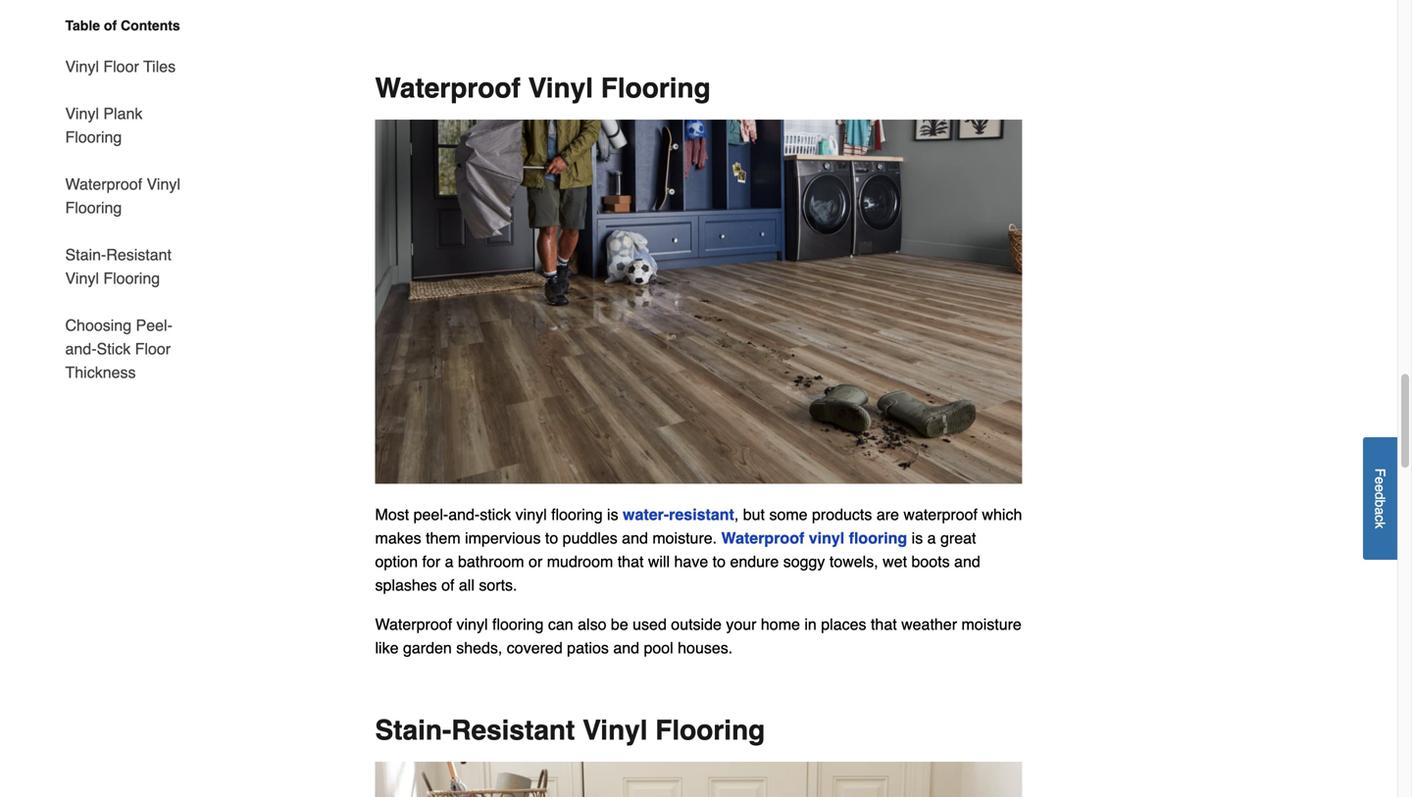 Task type: describe. For each thing, give the bounding box(es) containing it.
waterproof vinyl flooring
[[722, 529, 908, 548]]

table of contents element
[[50, 16, 197, 385]]

a for great
[[445, 553, 454, 571]]

2 e from the top
[[1373, 485, 1389, 492]]

contents
[[121, 18, 180, 33]]

houses.
[[678, 639, 733, 657]]

waterproof vinyl flooring link
[[65, 161, 197, 232]]

will
[[648, 553, 670, 571]]

for
[[422, 553, 441, 571]]

table
[[65, 18, 100, 33]]

that inside is a great option for a bathroom or mudroom that will have to endure soggy towels, wet boots and splashes of all sorts.
[[618, 553, 644, 571]]

1 e from the top
[[1373, 477, 1389, 485]]

vinyl for waterproof vinyl flooring can also be used outside your home in places that weather moisture like garden sheds, covered patios and pool houses.
[[457, 616, 488, 634]]

stain-resistant vinyl flooring link
[[65, 232, 197, 302]]

waterproof vinyl flooring inside table of contents 'element'
[[65, 175, 180, 217]]

flooring inside stain-resistant vinyl flooring
[[103, 269, 160, 287]]

vinyl inside stain-resistant vinyl flooring
[[65, 269, 99, 287]]

most
[[375, 506, 409, 524]]

endure
[[730, 553, 779, 571]]

waterproof vinyl flooring can also be used outside your home in places that weather moisture like garden sheds, covered patios and pool houses.
[[375, 616, 1022, 657]]

1 horizontal spatial flooring
[[551, 506, 603, 524]]

are
[[877, 506, 900, 524]]

impervious
[[465, 529, 541, 548]]

makes
[[375, 529, 421, 548]]

vinyl plank flooring link
[[65, 90, 197, 161]]

thickness
[[65, 363, 136, 382]]

0 vertical spatial waterproof vinyl flooring
[[375, 72, 711, 104]]

of inside is a great option for a bathroom or mudroom that will have to endure soggy towels, wet boots and splashes of all sorts.
[[442, 576, 455, 595]]

table of contents
[[65, 18, 180, 33]]

waterproof inside waterproof vinyl flooring
[[65, 175, 142, 193]]

is a great option for a bathroom or mudroom that will have to endure soggy towels, wet boots and splashes of all sorts.
[[375, 529, 981, 595]]

resistant inside stain-resistant vinyl flooring
[[106, 246, 172, 264]]

some
[[770, 506, 808, 524]]

1 horizontal spatial stain-
[[375, 715, 452, 747]]

like
[[375, 639, 399, 657]]

moisture.
[[653, 529, 717, 548]]

waterproof vinyl flooring link
[[722, 529, 908, 548]]

flooring for waterproof vinyl flooring
[[849, 529, 908, 548]]

f e e d b a c k button
[[1364, 437, 1398, 560]]

waterproof inside waterproof vinyl flooring can also be used outside your home in places that weather moisture like garden sheds, covered patios and pool houses.
[[375, 616, 452, 634]]

all
[[459, 576, 475, 595]]

sorts.
[[479, 576, 517, 595]]

f e e d b a c k
[[1373, 469, 1389, 529]]

1 vertical spatial resistant
[[452, 715, 575, 747]]

be
[[611, 616, 629, 634]]

pool
[[644, 639, 674, 657]]

0 vertical spatial vinyl
[[516, 506, 547, 524]]

to inside , but some products are waterproof which makes them impervious to puddles and moisture.
[[545, 529, 558, 548]]

vinyl plank flooring
[[65, 104, 143, 146]]

f
[[1373, 469, 1389, 477]]

peel-and-stick vinyl flooring in a mudroom with a man shaking off an umbrella. image
[[375, 120, 1023, 484]]

floor inside choosing peel- and-stick floor thickness
[[135, 340, 171, 358]]

outside
[[671, 616, 722, 634]]

garden
[[403, 639, 452, 657]]

a for e
[[1373, 508, 1389, 515]]

home
[[761, 616, 800, 634]]

splashes
[[375, 576, 437, 595]]



Task type: locate. For each thing, give the bounding box(es) containing it.
floor inside vinyl floor tiles link
[[103, 57, 139, 76]]

and- for stick
[[65, 340, 97, 358]]

patios
[[567, 639, 609, 657]]

resistant
[[106, 246, 172, 264], [452, 715, 575, 747]]

mudroom
[[547, 553, 613, 571]]

1 vertical spatial that
[[871, 616, 897, 634]]

vinyl inside waterproof vinyl flooring can also be used outside your home in places that weather moisture like garden sheds, covered patios and pool houses.
[[457, 616, 488, 634]]

and- up them
[[449, 506, 480, 524]]

which
[[982, 506, 1023, 524]]

0 horizontal spatial stain-
[[65, 246, 106, 264]]

to inside is a great option for a bathroom or mudroom that will have to endure soggy towels, wet boots and splashes of all sorts.
[[713, 553, 726, 571]]

that
[[618, 553, 644, 571], [871, 616, 897, 634]]

a up the k
[[1373, 508, 1389, 515]]

waterproof vinyl flooring
[[375, 72, 711, 104], [65, 175, 180, 217]]

flooring inside waterproof vinyl flooring
[[65, 199, 122, 217]]

stain- down garden
[[375, 715, 452, 747]]

floor down peel- at the top left
[[135, 340, 171, 358]]

towels,
[[830, 553, 879, 571]]

e up d
[[1373, 477, 1389, 485]]

1 vertical spatial and-
[[449, 506, 480, 524]]

1 vertical spatial stain-
[[375, 715, 452, 747]]

0 vertical spatial floor
[[103, 57, 139, 76]]

to right have
[[713, 553, 726, 571]]

and- down choosing
[[65, 340, 97, 358]]

1 vertical spatial to
[[713, 553, 726, 571]]

your
[[726, 616, 757, 634]]

vinyl
[[65, 57, 99, 76], [528, 72, 594, 104], [65, 104, 99, 123], [147, 175, 180, 193], [65, 269, 99, 287], [583, 715, 648, 747]]

1 horizontal spatial and-
[[449, 506, 480, 524]]

stain-resistant vinyl flooring up choosing
[[65, 246, 172, 287]]

flooring
[[601, 72, 711, 104], [65, 128, 122, 146], [65, 199, 122, 217], [103, 269, 160, 287], [656, 715, 765, 747]]

1 horizontal spatial to
[[713, 553, 726, 571]]

0 horizontal spatial resistant
[[106, 246, 172, 264]]

1 vertical spatial a
[[928, 529, 936, 548]]

a up boots
[[928, 529, 936, 548]]

0 horizontal spatial a
[[445, 553, 454, 571]]

and down great
[[955, 553, 981, 571]]

weather
[[902, 616, 958, 634]]

wet
[[883, 553, 907, 571]]

peel-
[[414, 506, 449, 524]]

vinyl down products
[[809, 529, 845, 548]]

also
[[578, 616, 607, 634]]

0 vertical spatial is
[[607, 506, 619, 524]]

, but some products are waterproof which makes them impervious to puddles and moisture.
[[375, 506, 1023, 548]]

floor left tiles
[[103, 57, 139, 76]]

of inside 'element'
[[104, 18, 117, 33]]

k
[[1373, 522, 1389, 529]]

c
[[1373, 515, 1389, 522]]

flooring up puddles
[[551, 506, 603, 524]]

1 vertical spatial flooring
[[849, 529, 908, 548]]

stick
[[480, 506, 511, 524]]

0 vertical spatial of
[[104, 18, 117, 33]]

bathroom
[[458, 553, 524, 571]]

flooring down are
[[849, 529, 908, 548]]

and-
[[65, 340, 97, 358], [449, 506, 480, 524]]

choosing peel- and-stick floor thickness link
[[65, 302, 197, 385]]

1 horizontal spatial vinyl
[[516, 506, 547, 524]]

and inside , but some products are waterproof which makes them impervious to puddles and moisture.
[[622, 529, 648, 548]]

2 vertical spatial and
[[613, 639, 640, 657]]

boots
[[912, 553, 950, 571]]

stain-resistant vinyl flooring inside table of contents 'element'
[[65, 246, 172, 287]]

to down most peel-and-stick vinyl flooring is water-resistant
[[545, 529, 558, 548]]

0 horizontal spatial to
[[545, 529, 558, 548]]

but
[[743, 506, 765, 524]]

resistant down waterproof vinyl flooring link
[[106, 246, 172, 264]]

vinyl for waterproof vinyl flooring
[[809, 529, 845, 548]]

0 vertical spatial a
[[1373, 508, 1389, 515]]

vinyl up sheds,
[[457, 616, 488, 634]]

of left all
[[442, 576, 455, 595]]

0 vertical spatial and
[[622, 529, 648, 548]]

1 vertical spatial of
[[442, 576, 455, 595]]

water-
[[623, 506, 669, 524]]

and- for stick
[[449, 506, 480, 524]]

that right places at the right bottom of the page
[[871, 616, 897, 634]]

e
[[1373, 477, 1389, 485], [1373, 485, 1389, 492]]

in
[[805, 616, 817, 634]]

and down water-
[[622, 529, 648, 548]]

places
[[821, 616, 867, 634]]

choosing peel- and-stick floor thickness
[[65, 316, 173, 382]]

a right for
[[445, 553, 454, 571]]

great
[[941, 529, 977, 548]]

0 vertical spatial flooring
[[551, 506, 603, 524]]

stain- inside stain-resistant vinyl flooring
[[65, 246, 106, 264]]

flooring up covered
[[492, 616, 544, 634]]

d
[[1373, 492, 1389, 500]]

0 vertical spatial and-
[[65, 340, 97, 358]]

plank
[[103, 104, 143, 123]]

most peel-and-stick vinyl flooring is water-resistant
[[375, 506, 735, 524]]

is up puddles
[[607, 506, 619, 524]]

to
[[545, 529, 558, 548], [713, 553, 726, 571]]

e up b
[[1373, 485, 1389, 492]]

0 horizontal spatial waterproof vinyl flooring
[[65, 175, 180, 217]]

2 vertical spatial a
[[445, 553, 454, 571]]

them
[[426, 529, 461, 548]]

vinyl inside waterproof vinyl flooring
[[147, 175, 180, 193]]

2 horizontal spatial a
[[1373, 508, 1389, 515]]

waterproof
[[904, 506, 978, 524]]

vinyl floor tiles link
[[65, 43, 176, 90]]

1 vertical spatial floor
[[135, 340, 171, 358]]

0 horizontal spatial stain-resistant vinyl flooring
[[65, 246, 172, 287]]

0 horizontal spatial is
[[607, 506, 619, 524]]

waterproof
[[375, 72, 521, 104], [65, 175, 142, 193], [722, 529, 805, 548], [375, 616, 452, 634]]

is inside is a great option for a bathroom or mudroom that will have to endure soggy towels, wet boots and splashes of all sorts.
[[912, 529, 923, 548]]

flooring inside vinyl plank flooring
[[65, 128, 122, 146]]

0 vertical spatial stain-
[[65, 246, 106, 264]]

resistant down covered
[[452, 715, 575, 747]]

stain-resistant vinyl flooring down patios
[[375, 715, 765, 747]]

0 horizontal spatial flooring
[[492, 616, 544, 634]]

0 horizontal spatial and-
[[65, 340, 97, 358]]

covered
[[507, 639, 563, 657]]

1 vertical spatial stain-resistant vinyl flooring
[[375, 715, 765, 747]]

sheds,
[[456, 639, 503, 657]]

1 vertical spatial and
[[955, 553, 981, 571]]

can
[[548, 616, 574, 634]]

and inside waterproof vinyl flooring can also be used outside your home in places that weather moisture like garden sheds, covered patios and pool houses.
[[613, 639, 640, 657]]

1 vertical spatial is
[[912, 529, 923, 548]]

1 horizontal spatial a
[[928, 529, 936, 548]]

1 horizontal spatial of
[[442, 576, 455, 595]]

0 vertical spatial resistant
[[106, 246, 172, 264]]

resistant
[[669, 506, 735, 524]]

moisture
[[962, 616, 1022, 634]]

option
[[375, 553, 418, 571]]

a inside button
[[1373, 508, 1389, 515]]

or
[[529, 553, 543, 571]]

vinyl inside vinyl plank flooring
[[65, 104, 99, 123]]

choosing
[[65, 316, 132, 335]]

1 horizontal spatial that
[[871, 616, 897, 634]]

stick
[[97, 340, 131, 358]]

that inside waterproof vinyl flooring can also be used outside your home in places that weather moisture like garden sheds, covered patios and pool houses.
[[871, 616, 897, 634]]

puddles
[[563, 529, 618, 548]]

products
[[812, 506, 873, 524]]

0 vertical spatial stain-resistant vinyl flooring
[[65, 246, 172, 287]]

water-resistant link
[[623, 506, 735, 524]]

stain-resistant vinyl flooring
[[65, 246, 172, 287], [375, 715, 765, 747]]

0 horizontal spatial vinyl
[[457, 616, 488, 634]]

peel-and-stick viny flooring in an entryway with a dog relaxing image
[[375, 762, 1023, 798]]

0 vertical spatial to
[[545, 529, 558, 548]]

stain-
[[65, 246, 106, 264], [375, 715, 452, 747]]

is up boots
[[912, 529, 923, 548]]

,
[[735, 506, 739, 524]]

and- inside choosing peel- and-stick floor thickness
[[65, 340, 97, 358]]

and down be
[[613, 639, 640, 657]]

stain- up choosing
[[65, 246, 106, 264]]

flooring
[[551, 506, 603, 524], [849, 529, 908, 548], [492, 616, 544, 634]]

and
[[622, 529, 648, 548], [955, 553, 981, 571], [613, 639, 640, 657]]

flooring for waterproof vinyl flooring can also be used outside your home in places that weather moisture like garden sheds, covered patios and pool houses.
[[492, 616, 544, 634]]

that left will
[[618, 553, 644, 571]]

is
[[607, 506, 619, 524], [912, 529, 923, 548]]

2 vertical spatial flooring
[[492, 616, 544, 634]]

a
[[1373, 508, 1389, 515], [928, 529, 936, 548], [445, 553, 454, 571]]

soggy
[[784, 553, 825, 571]]

b
[[1373, 500, 1389, 508]]

vinyl
[[516, 506, 547, 524], [809, 529, 845, 548], [457, 616, 488, 634]]

1 horizontal spatial is
[[912, 529, 923, 548]]

of right 'table'
[[104, 18, 117, 33]]

flooring inside waterproof vinyl flooring can also be used outside your home in places that weather moisture like garden sheds, covered patios and pool houses.
[[492, 616, 544, 634]]

peel-
[[136, 316, 173, 335]]

vinyl floor tiles
[[65, 57, 176, 76]]

vinyl right the stick
[[516, 506, 547, 524]]

0 horizontal spatial that
[[618, 553, 644, 571]]

0 vertical spatial that
[[618, 553, 644, 571]]

and inside is a great option for a bathroom or mudroom that will have to endure soggy towels, wet boots and splashes of all sorts.
[[955, 553, 981, 571]]

2 horizontal spatial flooring
[[849, 529, 908, 548]]

1 horizontal spatial waterproof vinyl flooring
[[375, 72, 711, 104]]

have
[[675, 553, 709, 571]]

1 vertical spatial vinyl
[[809, 529, 845, 548]]

2 horizontal spatial vinyl
[[809, 529, 845, 548]]

0 horizontal spatial of
[[104, 18, 117, 33]]

used
[[633, 616, 667, 634]]

tiles
[[143, 57, 176, 76]]

2 vertical spatial vinyl
[[457, 616, 488, 634]]

1 horizontal spatial stain-resistant vinyl flooring
[[375, 715, 765, 747]]

of
[[104, 18, 117, 33], [442, 576, 455, 595]]

1 horizontal spatial resistant
[[452, 715, 575, 747]]

1 vertical spatial waterproof vinyl flooring
[[65, 175, 180, 217]]

floor
[[103, 57, 139, 76], [135, 340, 171, 358]]



Task type: vqa. For each thing, say whether or not it's contained in the screenshot.
Outdoor associated with Outdoor Living & Patio
no



